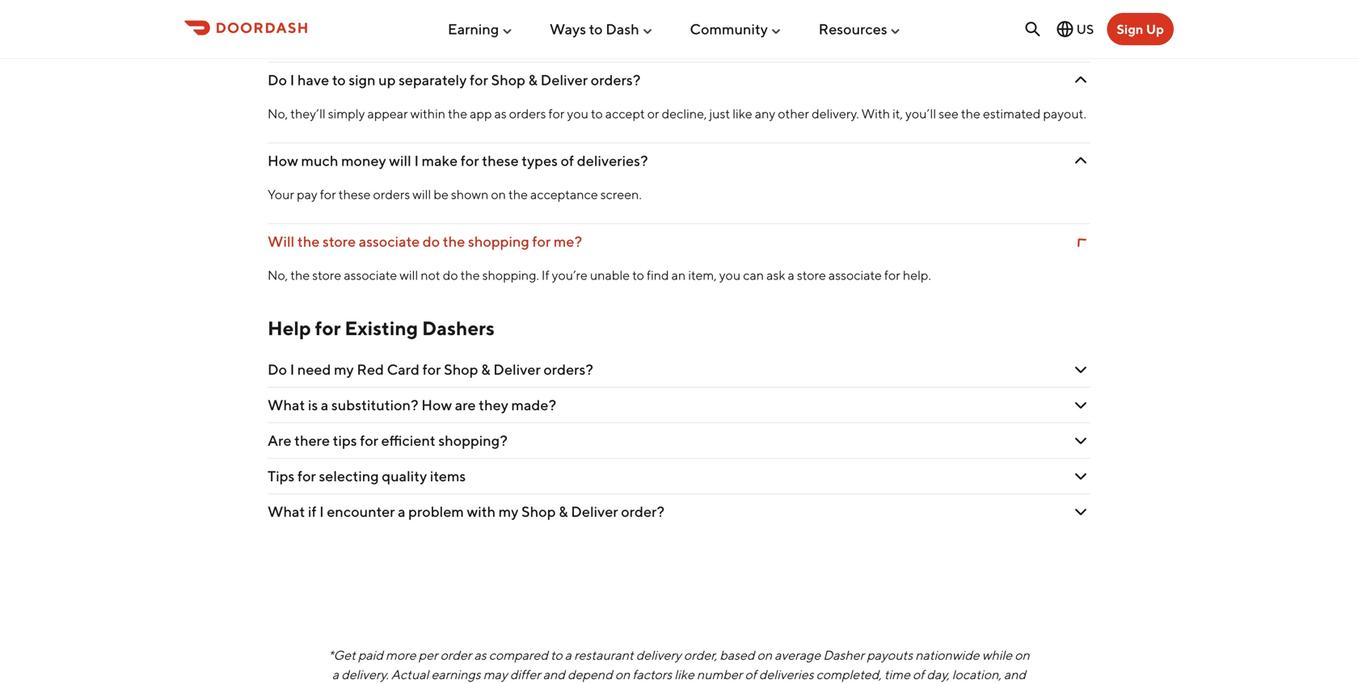 Task type: describe. For each thing, give the bounding box(es) containing it.
to up checkout,
[[969, 0, 981, 2]]

i up they'll
[[290, 71, 294, 89]]

on down restaurant
[[615, 667, 630, 683]]

are
[[455, 397, 476, 414]]

will the store associate do the shopping for me?
[[268, 233, 582, 250]]

delivered
[[866, 0, 920, 2]]

estimated
[[983, 106, 1041, 121]]

a left problem
[[398, 503, 405, 521]]

with shop & deliver, customers can order from grocery, convenience, or retail stores, then have the order delivered straight to their door. dashers who accept these opportunities shop in the store for the items that the customer ordered, pay with a red card at checkout, and then deliver the order to the customer.
[[268, 0, 1070, 40]]

to left 'find'
[[632, 268, 644, 283]]

store right ask
[[797, 268, 826, 283]]

based
[[720, 648, 755, 663]]

& up they
[[481, 361, 490, 378]]

as inside *get paid more per order as compared to a restaurant delivery order, based on average dasher payouts nationwide while on a delivery. actual earnings may differ and depend on factors like number of deliveries completed, time of day, location, an
[[474, 648, 486, 663]]

1 vertical spatial dashers
[[422, 317, 495, 340]]

us
[[1076, 21, 1094, 37]]

from
[[507, 0, 534, 2]]

make
[[422, 152, 458, 169]]

the right not
[[460, 268, 480, 283]]

1 vertical spatial red
[[357, 361, 384, 378]]

acceptance
[[530, 187, 598, 202]]

to left "sign"
[[332, 71, 346, 89]]

decline,
[[662, 106, 707, 121]]

you'll
[[905, 106, 936, 121]]

no, for do
[[268, 106, 288, 121]]

& down in
[[528, 71, 538, 89]]

shopping.
[[482, 268, 539, 283]]

order down who
[[331, 25, 362, 40]]

paid
[[358, 648, 383, 663]]

1 vertical spatial pay
[[297, 187, 317, 202]]

delivery. inside *get paid more per order as compared to a restaurant delivery order, based on average dasher payouts nationwide while on a delivery. actual earnings may differ and depend on factors like number of deliveries completed, time of day, location, an
[[341, 667, 389, 683]]

appear
[[367, 106, 408, 121]]

deliver for my
[[571, 503, 618, 521]]

a down *get
[[332, 667, 339, 683]]

0 vertical spatial delivery.
[[812, 106, 859, 121]]

to left 'dash'
[[589, 20, 603, 38]]

do for with shop & deliver, customers can order from grocery, convenience, or retail stores, then have the order delivered straight to their door. dashers who accept these opportunities shop in the store for the items that the customer ordered, pay with a red card at checkout, and then deliver the order to the customer.
[[268, 71, 287, 89]]

to down deliver,
[[365, 25, 377, 40]]

have inside with shop & deliver, customers can order from grocery, convenience, or retail stores, then have the order delivered straight to their door. dashers who accept these opportunities shop in the store for the items that the customer ordered, pay with a red card at checkout, and then deliver the order to the customer.
[[780, 0, 808, 2]]

associate for will
[[344, 268, 397, 283]]

a inside with shop & deliver, customers can order from grocery, convenience, or retail stores, then have the order delivered straight to their door. dashers who accept these opportunities shop in the store for the items that the customer ordered, pay with a red card at checkout, and then deliver the order to the customer.
[[879, 6, 886, 21]]

ordered,
[[777, 6, 826, 21]]

sign up
[[1117, 21, 1164, 37]]

card inside with shop & deliver, customers can order from grocery, convenience, or retail stores, then have the order delivered straight to their door. dashers who accept these opportunities shop in the store for the items that the customer ordered, pay with a red card at checkout, and then deliver the order to the customer.
[[914, 6, 943, 21]]

are there tips for efficient shopping?
[[268, 432, 508, 450]]

app
[[470, 106, 492, 121]]

what for what is a substitution? how are they made?
[[268, 397, 305, 414]]

0 vertical spatial my
[[334, 361, 354, 378]]

what is a substitution? how are they made?
[[268, 397, 556, 414]]

order up "resources"
[[832, 0, 863, 2]]

customer.
[[401, 25, 457, 40]]

earning link
[[448, 14, 514, 44]]

earnings
[[431, 667, 481, 683]]

on right shown
[[491, 187, 506, 202]]

associate for do
[[359, 233, 420, 250]]

much
[[301, 152, 338, 169]]

me?
[[554, 233, 582, 250]]

& left order?
[[559, 503, 568, 521]]

encounter
[[327, 503, 395, 521]]

store inside with shop & deliver, customers can order from grocery, convenience, or retail stores, then have the order delivered straight to their door. dashers who accept these opportunities shop in the store for the items that the customer ordered, pay with a red card at checkout, and then deliver the order to the customer.
[[566, 6, 595, 21]]

ways to dash
[[550, 20, 639, 38]]

while
[[982, 648, 1012, 663]]

earning
[[448, 20, 499, 38]]

checkout,
[[959, 6, 1016, 21]]

order inside *get paid more per order as compared to a restaurant delivery order, based on average dasher payouts nationwide while on a delivery. actual earnings may differ and depend on factors like number of deliveries completed, time of day, location, an
[[440, 648, 472, 663]]

deliver for for
[[541, 71, 588, 89]]

problem
[[408, 503, 464, 521]]

they
[[479, 397, 508, 414]]

be
[[434, 187, 449, 202]]

dash
[[606, 20, 639, 38]]

sign
[[349, 71, 376, 89]]

within
[[410, 106, 445, 121]]

0 vertical spatial orders
[[509, 106, 546, 121]]

can inside with shop & deliver, customers can order from grocery, convenience, or retail stores, then have the order delivered straight to their door. dashers who accept these opportunities shop in the store for the items that the customer ordered, pay with a red card at checkout, and then deliver the order to the customer.
[[450, 0, 471, 2]]

1 vertical spatial orders?
[[544, 361, 593, 378]]

the down who
[[309, 25, 328, 40]]

retail
[[679, 0, 708, 2]]

or inside with shop & deliver, customers can order from grocery, convenience, or retail stores, then have the order delivered straight to their door. dashers who accept these opportunities shop in the store for the items that the customer ordered, pay with a red card at checkout, and then deliver the order to the customer.
[[665, 0, 677, 2]]

more
[[386, 648, 416, 663]]

1 vertical spatial will
[[412, 187, 431, 202]]

no, for will
[[268, 268, 288, 283]]

tips
[[333, 432, 357, 450]]

2 vertical spatial will
[[400, 268, 418, 283]]

1 horizontal spatial of
[[745, 667, 757, 683]]

straight
[[922, 0, 966, 2]]

ways to dash link
[[550, 14, 654, 44]]

4 chevron down image from the top
[[1071, 431, 1090, 451]]

number
[[697, 667, 742, 683]]

grocery,
[[537, 0, 583, 2]]

location,
[[952, 667, 1001, 683]]

money
[[341, 152, 386, 169]]

deliveries?
[[577, 152, 648, 169]]

per
[[418, 648, 438, 663]]

a right ask
[[788, 268, 795, 283]]

1 vertical spatial deliver
[[493, 361, 541, 378]]

*get paid more per order as compared to a restaurant delivery order, based on average dasher payouts nationwide while on a delivery. actual earnings may differ and depend on factors like number of deliveries completed, time of day, location, an
[[328, 648, 1030, 685]]

these inside with shop & deliver, customers can order from grocery, convenience, or retail stores, then have the order delivered straight to their door. dashers who accept these opportunities shop in the store for the items that the customer ordered, pay with a red card at checkout, and then deliver the order to the customer.
[[386, 6, 418, 21]]

0 horizontal spatial you
[[567, 106, 588, 121]]

shopping
[[468, 233, 529, 250]]

not
[[421, 268, 440, 283]]

shopping?
[[438, 432, 508, 450]]

need
[[297, 361, 331, 378]]

a up the depend
[[565, 648, 572, 663]]

chevron down image for these
[[1071, 151, 1090, 171]]

that
[[672, 6, 696, 21]]

1 horizontal spatial accept
[[605, 106, 645, 121]]

the down convenience,
[[616, 6, 636, 21]]

delivery
[[636, 648, 681, 663]]

just
[[709, 106, 730, 121]]

your
[[268, 187, 294, 202]]

*get
[[328, 648, 356, 663]]

ask
[[766, 268, 785, 283]]

what if i encounter a problem with my shop & deliver order?
[[268, 503, 665, 521]]

resources link
[[819, 14, 902, 44]]

1 vertical spatial with
[[467, 503, 496, 521]]

at
[[945, 6, 957, 21]]

1 horizontal spatial with
[[861, 106, 890, 121]]

separately
[[399, 71, 467, 89]]

1 vertical spatial or
[[647, 106, 659, 121]]

up
[[1146, 21, 1164, 37]]

the right see
[[961, 106, 980, 121]]

nationwide
[[915, 648, 979, 663]]

customers
[[387, 0, 447, 2]]

will
[[268, 233, 294, 250]]

& inside with shop & deliver, customers can order from grocery, convenience, or retail stores, then have the order delivered straight to their door. dashers who accept these opportunities shop in the store for the items that the customer ordered, pay with a red card at checkout, and then deliver the order to the customer.
[[331, 0, 339, 2]]

chevron down image for what if i encounter a problem with my shop & deliver order?
[[1071, 503, 1090, 522]]

with inside with shop & deliver, customers can order from grocery, convenience, or retail stores, then have the order delivered straight to their door. dashers who accept these opportunities shop in the store for the items that the customer ordered, pay with a red card at checkout, and then deliver the order to the customer.
[[852, 6, 876, 21]]

on right while
[[1015, 648, 1030, 663]]

your pay for these orders will be shown on the acceptance screen.
[[268, 187, 642, 202]]

0 vertical spatial as
[[494, 106, 507, 121]]

shop
[[501, 6, 529, 21]]

factors
[[632, 667, 672, 683]]

order,
[[684, 648, 717, 663]]

0 vertical spatial will
[[389, 152, 411, 169]]

the down types
[[508, 187, 528, 202]]

how much money will i make for these types of deliveries?
[[268, 152, 648, 169]]



Task type: vqa. For each thing, say whether or not it's contained in the screenshot.
rightmost "
no



Task type: locate. For each thing, give the bounding box(es) containing it.
do up not
[[423, 233, 440, 250]]

0 horizontal spatial orders
[[373, 187, 410, 202]]

0 horizontal spatial with
[[467, 503, 496, 521]]

with
[[852, 6, 876, 21], [467, 503, 496, 521]]

chevron down image for shop
[[1071, 360, 1090, 380]]

card down straight
[[914, 6, 943, 21]]

deliver
[[268, 25, 307, 40]]

2 horizontal spatial of
[[913, 667, 924, 683]]

0 horizontal spatial have
[[297, 71, 329, 89]]

what left is
[[268, 397, 305, 414]]

1 horizontal spatial these
[[386, 6, 418, 21]]

1 horizontal spatial or
[[665, 0, 677, 2]]

shown
[[451, 187, 489, 202]]

differ
[[510, 667, 541, 683]]

0 vertical spatial deliver
[[541, 71, 588, 89]]

2 chevron down image from the top
[[1071, 360, 1090, 380]]

1 horizontal spatial have
[[780, 0, 808, 2]]

up
[[378, 71, 396, 89]]

i right if
[[319, 503, 324, 521]]

orders
[[509, 106, 546, 121], [373, 187, 410, 202]]

day,
[[927, 667, 950, 683]]

to inside *get paid more per order as compared to a restaurant delivery order, based on average dasher payouts nationwide while on a delivery. actual earnings may differ and depend on factors like number of deliveries completed, time of day, location, an
[[551, 648, 562, 663]]

on right based
[[757, 648, 772, 663]]

2 what from the top
[[268, 503, 305, 521]]

then up customer in the right of the page
[[751, 0, 777, 2]]

1 vertical spatial card
[[387, 361, 420, 378]]

chevron down image
[[1071, 70, 1090, 90], [1071, 232, 1091, 252], [1071, 467, 1090, 486], [1071, 503, 1090, 522]]

3 chevron down image from the top
[[1071, 396, 1090, 415]]

associate up help for existing dashers
[[344, 268, 397, 283]]

store up help for existing dashers
[[312, 268, 341, 283]]

dasher
[[823, 648, 864, 663]]

help.
[[903, 268, 931, 283]]

1 vertical spatial accept
[[605, 106, 645, 121]]

resources
[[819, 20, 887, 38]]

do right not
[[443, 268, 458, 283]]

0 vertical spatial have
[[780, 0, 808, 2]]

with up deliver
[[268, 0, 296, 2]]

it,
[[893, 106, 903, 121]]

1 horizontal spatial delivery.
[[812, 106, 859, 121]]

will
[[389, 152, 411, 169], [412, 187, 431, 202], [400, 268, 418, 283]]

can left ask
[[743, 268, 764, 283]]

0 horizontal spatial accept
[[344, 6, 383, 21]]

the down retail
[[698, 6, 718, 21]]

and down door.
[[1019, 6, 1041, 21]]

do i need my red card for shop & deliver orders?
[[268, 361, 593, 378]]

have up ordered, on the top of the page
[[780, 0, 808, 2]]

0 vertical spatial dashers
[[268, 6, 314, 21]]

0 vertical spatial like
[[733, 106, 752, 121]]

for inside with shop & deliver, customers can order from grocery, convenience, or retail stores, then have the order delivered straight to their door. dashers who accept these opportunities shop in the store for the items that the customer ordered, pay with a red card at checkout, and then deliver the order to the customer.
[[598, 6, 614, 21]]

chevron down image for will the store associate do the shopping for me?
[[1071, 232, 1091, 252]]

2 vertical spatial deliver
[[571, 503, 618, 521]]

chevron down image for do i have to sign up separately for shop & deliver orders?
[[1071, 70, 1090, 90]]

1 horizontal spatial do
[[443, 268, 458, 283]]

1 vertical spatial no,
[[268, 268, 288, 283]]

1 vertical spatial orders
[[373, 187, 410, 202]]

community link
[[690, 14, 782, 44]]

1 horizontal spatial you
[[719, 268, 741, 283]]

these down customers
[[386, 6, 418, 21]]

0 vertical spatial no,
[[268, 106, 288, 121]]

1 vertical spatial can
[[743, 268, 764, 283]]

chevron down image
[[1071, 151, 1090, 171], [1071, 360, 1090, 380], [1071, 396, 1090, 415], [1071, 431, 1090, 451]]

average
[[775, 648, 821, 663]]

substitution?
[[331, 397, 418, 414]]

orders? up 'made?'
[[544, 361, 593, 378]]

as up may
[[474, 648, 486, 663]]

these left types
[[482, 152, 519, 169]]

item,
[[688, 268, 717, 283]]

0 vertical spatial card
[[914, 6, 943, 21]]

community
[[690, 20, 768, 38]]

pay right the your
[[297, 187, 317, 202]]

payouts
[[867, 648, 913, 663]]

or up that
[[665, 0, 677, 2]]

pay inside with shop & deliver, customers can order from grocery, convenience, or retail stores, then have the order delivered straight to their door. dashers who accept these opportunities shop in the store for the items that the customer ordered, pay with a red card at checkout, and then deliver the order to the customer.
[[829, 6, 849, 21]]

the down will
[[290, 268, 310, 283]]

store right will
[[323, 233, 356, 250]]

then
[[751, 0, 777, 2], [1043, 6, 1070, 21]]

0 vertical spatial do
[[423, 233, 440, 250]]

dashers inside with shop & deliver, customers can order from grocery, convenience, or retail stores, then have the order delivered straight to their door. dashers who accept these opportunities shop in the store for the items that the customer ordered, pay with a red card at checkout, and then deliver the order to the customer.
[[268, 6, 314, 21]]

do down deliver
[[268, 71, 287, 89]]

the right will
[[297, 233, 320, 250]]

quality
[[382, 468, 427, 485]]

and
[[1019, 6, 1041, 21], [543, 667, 565, 683]]

then right checkout,
[[1043, 6, 1070, 21]]

1 horizontal spatial how
[[421, 397, 452, 414]]

will left not
[[400, 268, 418, 283]]

0 horizontal spatial red
[[357, 361, 384, 378]]

1 vertical spatial how
[[421, 397, 452, 414]]

their
[[983, 0, 1010, 2]]

sign
[[1117, 21, 1143, 37]]

stores,
[[711, 0, 748, 2]]

2 no, from the top
[[268, 268, 288, 283]]

1 vertical spatial delivery.
[[341, 667, 389, 683]]

orders right app
[[509, 106, 546, 121]]

1 horizontal spatial red
[[888, 6, 912, 21]]

the left the customer.
[[379, 25, 398, 40]]

with inside with shop & deliver, customers can order from grocery, convenience, or retail stores, then have the order delivered straight to their door. dashers who accept these opportunities shop in the store for the items that the customer ordered, pay with a red card at checkout, and then deliver the order to the customer.
[[268, 0, 296, 2]]

you right item, at right
[[719, 268, 741, 283]]

0 vertical spatial pay
[[829, 6, 849, 21]]

made?
[[511, 397, 556, 414]]

1 horizontal spatial my
[[499, 503, 518, 521]]

red inside with shop & deliver, customers can order from grocery, convenience, or retail stores, then have the order delivered straight to their door. dashers who accept these opportunities shop in the store for the items that the customer ordered, pay with a red card at checkout, and then deliver the order to the customer.
[[888, 6, 912, 21]]

completed,
[[816, 667, 882, 683]]

1 horizontal spatial like
[[733, 106, 752, 121]]

1 vertical spatial have
[[297, 71, 329, 89]]

1 horizontal spatial dashers
[[422, 317, 495, 340]]

card up what is a substitution? how are they made?
[[387, 361, 420, 378]]

time
[[884, 667, 910, 683]]

find
[[647, 268, 669, 283]]

other
[[778, 106, 809, 121]]

deliver left order?
[[571, 503, 618, 521]]

& up who
[[331, 0, 339, 2]]

efficient
[[381, 432, 435, 450]]

with down "delivered"
[[852, 6, 876, 21]]

like inside *get paid more per order as compared to a restaurant delivery order, based on average dasher payouts nationwide while on a delivery. actual earnings may differ and depend on factors like number of deliveries completed, time of day, location, an
[[674, 667, 694, 683]]

1 vertical spatial do
[[443, 268, 458, 283]]

i left need
[[290, 361, 294, 378]]

1 horizontal spatial pay
[[829, 6, 849, 21]]

deliver,
[[342, 0, 385, 2]]

0 vertical spatial what
[[268, 397, 305, 414]]

delivery. down paid
[[341, 667, 389, 683]]

0 vertical spatial and
[[1019, 6, 1041, 21]]

1 no, from the top
[[268, 106, 288, 121]]

0 vertical spatial then
[[751, 0, 777, 2]]

1 vertical spatial what
[[268, 503, 305, 521]]

help for existing dashers
[[268, 317, 495, 340]]

0 horizontal spatial then
[[751, 0, 777, 2]]

globe line image
[[1055, 19, 1075, 39]]

the down 'grocery,'
[[544, 6, 564, 21]]

0 vertical spatial or
[[665, 0, 677, 2]]

pay right ordered, on the top of the page
[[829, 6, 849, 21]]

associate left the help.
[[829, 268, 882, 283]]

tips for selecting quality items
[[268, 468, 466, 485]]

dashers up deliver
[[268, 6, 314, 21]]

0 horizontal spatial do
[[423, 233, 440, 250]]

red down "delivered"
[[888, 6, 912, 21]]

0 horizontal spatial these
[[339, 187, 371, 202]]

orders down money
[[373, 187, 410, 202]]

the
[[810, 0, 830, 2], [544, 6, 564, 21], [616, 6, 636, 21], [698, 6, 718, 21], [309, 25, 328, 40], [379, 25, 398, 40], [448, 106, 467, 121], [961, 106, 980, 121], [508, 187, 528, 202], [297, 233, 320, 250], [443, 233, 465, 250], [290, 268, 310, 283], [460, 268, 480, 283]]

how up the your
[[268, 152, 298, 169]]

what for what if i encounter a problem with my shop & deliver order?
[[268, 503, 305, 521]]

have
[[780, 0, 808, 2], [297, 71, 329, 89]]

0 vertical spatial you
[[567, 106, 588, 121]]

have up they'll
[[297, 71, 329, 89]]

you're
[[552, 268, 588, 283]]

2 horizontal spatial these
[[482, 152, 519, 169]]

1 vertical spatial do
[[268, 361, 287, 378]]

1 vertical spatial with
[[861, 106, 890, 121]]

and inside *get paid more per order as compared to a restaurant delivery order, based on average dasher payouts nationwide while on a delivery. actual earnings may differ and depend on factors like number of deliveries completed, time of day, location, an
[[543, 667, 565, 683]]

the left the shopping
[[443, 233, 465, 250]]

they'll
[[290, 106, 326, 121]]

do for help for existing dashers
[[268, 361, 287, 378]]

you up deliveries?
[[567, 106, 588, 121]]

shop inside with shop & deliver, customers can order from grocery, convenience, or retail stores, then have the order delivered straight to their door. dashers who accept these opportunities shop in the store for the items that the customer ordered, pay with a red card at checkout, and then deliver the order to the customer.
[[299, 0, 329, 2]]

1 horizontal spatial as
[[494, 106, 507, 121]]

red
[[888, 6, 912, 21], [357, 361, 384, 378]]

items left that
[[638, 6, 670, 21]]

0 vertical spatial how
[[268, 152, 298, 169]]

1 do from the top
[[268, 71, 287, 89]]

what
[[268, 397, 305, 414], [268, 503, 305, 521]]

is
[[308, 397, 318, 414]]

and right differ
[[543, 667, 565, 683]]

orders? down 'dash'
[[591, 71, 641, 89]]

associate down your pay for these orders will be shown on the acceptance screen.
[[359, 233, 420, 250]]

with left it,
[[861, 106, 890, 121]]

chevron down image for tips for selecting quality items
[[1071, 467, 1090, 486]]

1 horizontal spatial then
[[1043, 6, 1070, 21]]

can up opportunities at top left
[[450, 0, 471, 2]]

1 horizontal spatial items
[[638, 6, 670, 21]]

0 horizontal spatial how
[[268, 152, 298, 169]]

orders?
[[591, 71, 641, 89], [544, 361, 593, 378]]

these down money
[[339, 187, 371, 202]]

to up deliveries?
[[591, 106, 603, 121]]

1 horizontal spatial orders
[[509, 106, 546, 121]]

my right problem
[[499, 503, 518, 521]]

0 horizontal spatial with
[[268, 0, 296, 2]]

tips
[[268, 468, 295, 485]]

types
[[522, 152, 558, 169]]

0 horizontal spatial as
[[474, 648, 486, 663]]

do
[[268, 71, 287, 89], [268, 361, 287, 378]]

1 vertical spatial items
[[430, 468, 466, 485]]

my right need
[[334, 361, 354, 378]]

1 vertical spatial and
[[543, 667, 565, 683]]

0 vertical spatial red
[[888, 6, 912, 21]]

chevron down image for made?
[[1071, 396, 1090, 415]]

0 vertical spatial items
[[638, 6, 670, 21]]

or
[[665, 0, 677, 2], [647, 106, 659, 121]]

0 vertical spatial orders?
[[591, 71, 641, 89]]

existing
[[345, 317, 418, 340]]

simply
[[328, 106, 365, 121]]

2 do from the top
[[268, 361, 287, 378]]

0 horizontal spatial like
[[674, 667, 694, 683]]

a down "delivered"
[[879, 6, 886, 21]]

0 horizontal spatial dashers
[[268, 6, 314, 21]]

do left need
[[268, 361, 287, 378]]

0 horizontal spatial pay
[[297, 187, 317, 202]]

1 horizontal spatial can
[[743, 268, 764, 283]]

1 what from the top
[[268, 397, 305, 414]]

my
[[334, 361, 354, 378], [499, 503, 518, 521]]

accept down deliver,
[[344, 6, 383, 21]]

help
[[268, 317, 311, 340]]

items inside with shop & deliver, customers can order from grocery, convenience, or retail stores, then have the order delivered straight to their door. dashers who accept these opportunities shop in the store for the items that the customer ordered, pay with a red card at checkout, and then deliver the order to the customer.
[[638, 6, 670, 21]]

1 horizontal spatial with
[[852, 6, 876, 21]]

1 chevron down image from the top
[[1071, 151, 1090, 171]]

screen.
[[600, 187, 642, 202]]

0 horizontal spatial of
[[561, 152, 574, 169]]

may
[[483, 667, 507, 683]]

0 horizontal spatial my
[[334, 361, 354, 378]]

actual
[[391, 667, 429, 683]]

convenience,
[[585, 0, 662, 2]]

store down 'grocery,'
[[566, 6, 595, 21]]

opportunities
[[420, 6, 498, 21]]

as right app
[[494, 106, 507, 121]]

the up ordered, on the top of the page
[[810, 0, 830, 2]]

like left any
[[733, 106, 752, 121]]

1 vertical spatial my
[[499, 503, 518, 521]]

items up problem
[[430, 468, 466, 485]]

a right is
[[321, 397, 328, 414]]

0 vertical spatial with
[[852, 6, 876, 21]]

0 horizontal spatial card
[[387, 361, 420, 378]]

of down based
[[745, 667, 757, 683]]

with
[[268, 0, 296, 2], [861, 106, 890, 121]]

with right problem
[[467, 503, 496, 521]]

0 horizontal spatial can
[[450, 0, 471, 2]]

how left are
[[421, 397, 452, 414]]

if
[[308, 503, 317, 521]]

or left decline,
[[647, 106, 659, 121]]

1 vertical spatial then
[[1043, 6, 1070, 21]]

do i have to sign up separately for shop & deliver orders?
[[268, 71, 641, 89]]

deliver up 'made?'
[[493, 361, 541, 378]]

see
[[939, 106, 959, 121]]

0 horizontal spatial items
[[430, 468, 466, 485]]

0 horizontal spatial or
[[647, 106, 659, 121]]

the left app
[[448, 106, 467, 121]]

like down order,
[[674, 667, 694, 683]]

1 vertical spatial these
[[482, 152, 519, 169]]

0 horizontal spatial and
[[543, 667, 565, 683]]

deliver down ways
[[541, 71, 588, 89]]

and inside with shop & deliver, customers can order from grocery, convenience, or retail stores, then have the order delivered straight to their door. dashers who accept these opportunities shop in the store for the items that the customer ordered, pay with a red card at checkout, and then deliver the order to the customer.
[[1019, 6, 1041, 21]]

0 vertical spatial do
[[268, 71, 287, 89]]

to right compared
[[551, 648, 562, 663]]

order up the shop
[[473, 0, 504, 2]]

of left day,
[[913, 667, 924, 683]]

of right types
[[561, 152, 574, 169]]

0 vertical spatial with
[[268, 0, 296, 2]]

delivery. right 'other'
[[812, 106, 859, 121]]

2 vertical spatial these
[[339, 187, 371, 202]]

0 vertical spatial accept
[[344, 6, 383, 21]]

1 vertical spatial as
[[474, 648, 486, 663]]

dashers up do i need my red card for shop & deliver orders?
[[422, 317, 495, 340]]

to
[[969, 0, 981, 2], [589, 20, 603, 38], [365, 25, 377, 40], [332, 71, 346, 89], [591, 106, 603, 121], [632, 268, 644, 283], [551, 648, 562, 663]]

0 vertical spatial can
[[450, 0, 471, 2]]

1 vertical spatial you
[[719, 268, 741, 283]]

0 vertical spatial these
[[386, 6, 418, 21]]

0 horizontal spatial delivery.
[[341, 667, 389, 683]]

no, they'll simply appear within the app as orders for you to accept or decline, just like any other delivery. with it, you'll see the estimated payout.
[[268, 106, 1086, 121]]

accept inside with shop & deliver, customers can order from grocery, convenience, or retail stores, then have the order delivered straight to their door. dashers who accept these opportunities shop in the store for the items that the customer ordered, pay with a red card at checkout, and then deliver the order to the customer.
[[344, 6, 383, 21]]

as
[[494, 106, 507, 121], [474, 648, 486, 663]]

there
[[294, 432, 330, 450]]

if
[[542, 268, 549, 283]]

an
[[671, 268, 686, 283]]

i left make
[[414, 152, 419, 169]]

red up substitution?
[[357, 361, 384, 378]]

in
[[532, 6, 542, 21]]

accept up deliveries?
[[605, 106, 645, 121]]

these
[[386, 6, 418, 21], [482, 152, 519, 169], [339, 187, 371, 202]]

who
[[317, 6, 341, 21]]

will left be
[[412, 187, 431, 202]]

of
[[561, 152, 574, 169], [745, 667, 757, 683], [913, 667, 924, 683]]



